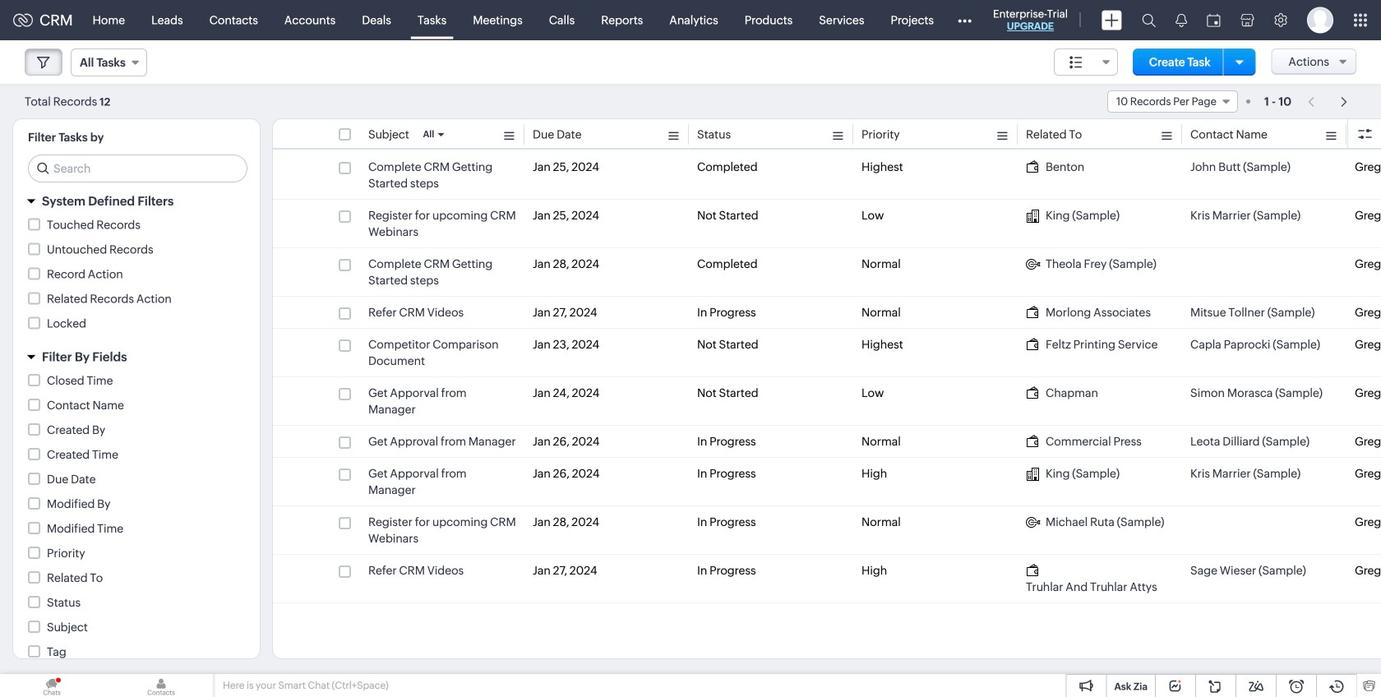 Task type: describe. For each thing, give the bounding box(es) containing it.
contacts image
[[109, 675, 213, 698]]

create menu image
[[1102, 10, 1123, 30]]

none field size
[[1055, 49, 1119, 76]]

logo image
[[13, 14, 33, 27]]

signals element
[[1166, 0, 1198, 40]]

create menu element
[[1092, 0, 1133, 40]]

profile image
[[1308, 7, 1334, 33]]

calendar image
[[1208, 14, 1222, 27]]



Task type: locate. For each thing, give the bounding box(es) containing it.
size image
[[1070, 55, 1083, 70]]

Search text field
[[29, 155, 247, 182]]

search image
[[1143, 13, 1157, 27]]

chats image
[[55, 677, 62, 684]]

signals image
[[1176, 13, 1188, 27]]

row group
[[273, 151, 1382, 604]]

search element
[[1133, 0, 1166, 40]]

profile element
[[1298, 0, 1344, 40]]

Other Modules field
[[948, 7, 983, 33]]

None field
[[71, 49, 147, 77], [1055, 49, 1119, 76], [1108, 90, 1239, 113], [71, 49, 147, 77], [1108, 90, 1239, 113]]



Task type: vqa. For each thing, say whether or not it's contained in the screenshot.
Profile IMAGE
yes



